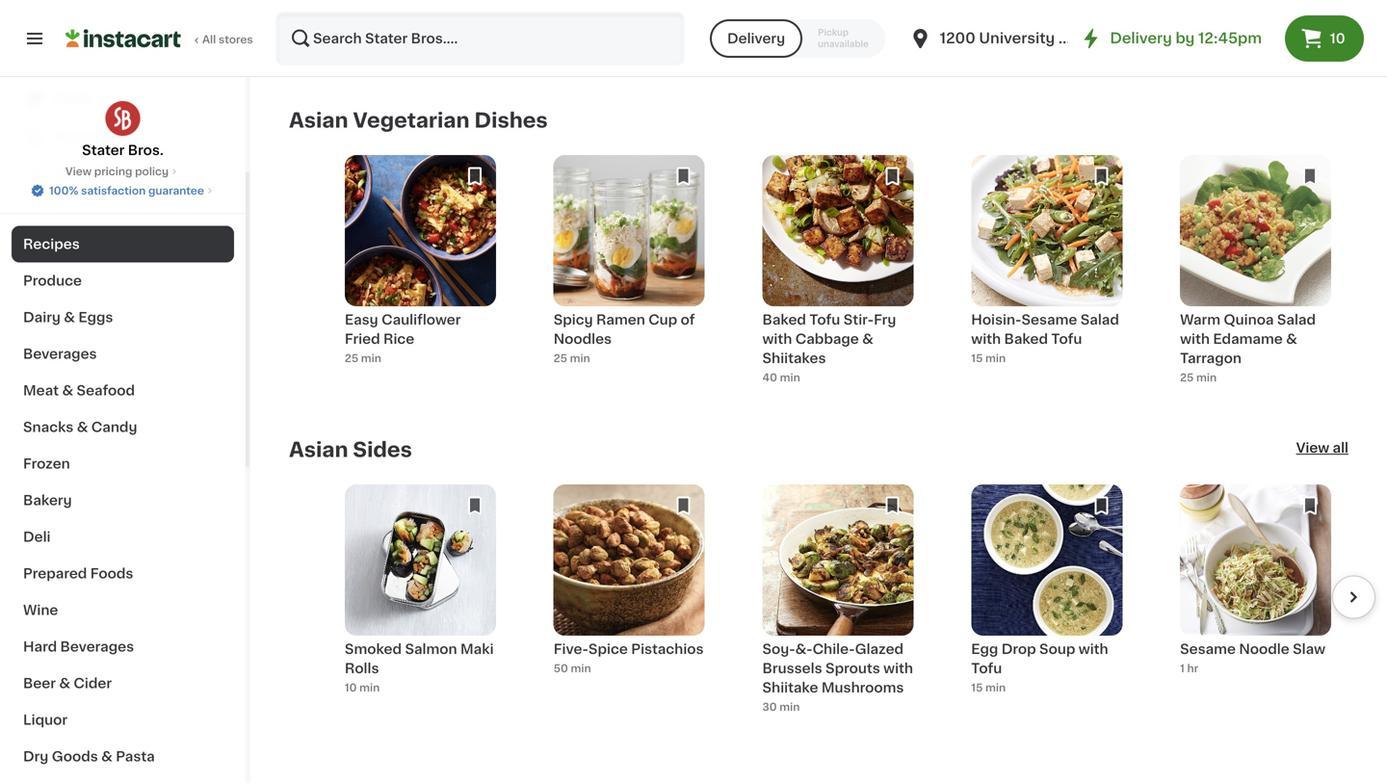 Task type: vqa. For each thing, say whether or not it's contained in the screenshot.
50
yes



Task type: locate. For each thing, give the bounding box(es) containing it.
bakery link
[[12, 482, 234, 519]]

liquor link
[[12, 702, 234, 738]]

recipe card group containing soy-&-chile-glazed brussels sprouts with shiitake mushrooms
[[762, 484, 914, 721]]

five-spice pistachios
[[554, 642, 704, 656]]

&-
[[795, 642, 813, 656]]

tofu inside "hoisin-sesame salad with baked tofu"
[[1051, 332, 1082, 346]]

40
[[1180, 43, 1195, 53], [762, 372, 777, 383]]

wine link
[[12, 592, 234, 629]]

0 vertical spatial item carousel region
[[289, 155, 1376, 392]]

25
[[345, 24, 358, 34], [971, 24, 985, 34], [345, 353, 358, 364], [554, 353, 567, 364], [1180, 372, 1194, 383]]

delivery inside button
[[727, 32, 785, 45]]

None search field
[[276, 12, 685, 66]]

0 vertical spatial 10
[[1330, 32, 1345, 45]]

dairy & eggs link
[[12, 299, 234, 336]]

hard beverages link
[[12, 629, 234, 665]]

10 for 10
[[1330, 32, 1345, 45]]

recipe card group containing warm quinoa salad with edamame & tarragon
[[1180, 155, 1331, 392]]

40 left 12:45pm
[[1180, 43, 1195, 53]]

1 vertical spatial asian
[[289, 440, 348, 460]]

pistachios
[[631, 642, 704, 656]]

view left the all
[[1296, 441, 1330, 455]]

0 horizontal spatial 40 min
[[762, 372, 800, 383]]

min for smoked salmon maki rolls
[[359, 682, 380, 693]]

glazed
[[855, 642, 904, 656]]

all stores link
[[66, 12, 254, 66]]

baked up shiitakes
[[762, 313, 806, 326]]

sesame noodle slaw
[[1180, 642, 1326, 656]]

0 vertical spatial 40 min
[[1180, 43, 1218, 53]]

1200
[[940, 31, 976, 45]]

liquor
[[23, 713, 67, 727]]

0 vertical spatial view
[[65, 166, 92, 177]]

1 horizontal spatial view
[[1296, 441, 1330, 455]]

item carousel region
[[289, 155, 1376, 392], [289, 484, 1376, 721]]

fried
[[345, 332, 380, 346]]

asian left the vegetarian
[[289, 110, 348, 130]]

2 horizontal spatial tofu
[[1051, 332, 1082, 346]]

0 horizontal spatial 40
[[762, 372, 777, 383]]

40 min link
[[1180, 0, 1331, 62]]

pricing
[[94, 166, 132, 177]]

easy
[[345, 313, 378, 326]]

tofu inside egg drop soup with tofu
[[971, 662, 1002, 675]]

& inside the warm quinoa salad with edamame & tarragon
[[1286, 332, 1297, 346]]

edamame
[[1213, 332, 1283, 346]]

0 horizontal spatial sesame
[[1022, 313, 1077, 326]]

15
[[762, 24, 774, 34], [971, 353, 983, 364], [971, 682, 983, 693]]

stir-
[[844, 313, 874, 326]]

0 horizontal spatial baked
[[762, 313, 806, 326]]

fry
[[874, 313, 896, 326]]

asian sides
[[289, 440, 412, 460]]

meat & seafood
[[23, 384, 135, 397]]

1 asian from the top
[[289, 110, 348, 130]]

& right edamame
[[1286, 332, 1297, 346]]

1 vertical spatial baked
[[1004, 332, 1048, 346]]

0 horizontal spatial 10
[[345, 682, 357, 693]]

1 horizontal spatial baked
[[1004, 332, 1048, 346]]

& down 'stir-'
[[862, 332, 874, 346]]

salad
[[1081, 313, 1119, 326], [1277, 313, 1316, 326]]

stater bros. link
[[82, 100, 164, 160]]

0 vertical spatial tofu
[[810, 313, 840, 326]]

1 horizontal spatial 40 min
[[1180, 43, 1218, 53]]

sesame
[[1022, 313, 1077, 326], [1180, 642, 1236, 656]]

0 vertical spatial asian
[[289, 110, 348, 130]]

2 vertical spatial 15
[[971, 682, 983, 693]]

salad inside "hoisin-sesame salad with baked tofu"
[[1081, 313, 1119, 326]]

asian vegetarian dishes
[[289, 110, 548, 130]]

min for five-spice pistachios
[[571, 663, 591, 674]]

delivery
[[1110, 31, 1172, 45], [727, 32, 785, 45]]

produce link
[[12, 263, 234, 299]]

again
[[97, 131, 135, 144]]

tarragon
[[1180, 351, 1242, 365]]

vegetarian
[[353, 110, 470, 130]]

& left candy
[[77, 420, 88, 434]]

egg drop soup with tofu
[[971, 642, 1108, 675]]

with right soup
[[1079, 642, 1108, 656]]

50 min
[[554, 663, 591, 674]]

dry goods & pasta
[[23, 750, 155, 763]]

0 horizontal spatial salad
[[1081, 313, 1119, 326]]

1 salad from the left
[[1081, 313, 1119, 326]]

ramen
[[596, 313, 645, 326]]

50
[[554, 663, 568, 674]]

sprouts
[[826, 662, 880, 675]]

25 for spicy ramen cup of noodles
[[554, 353, 567, 364]]

100% satisfaction guarantee
[[49, 185, 204, 196]]

& inside baked tofu stir-fry with cabbage & shiitakes
[[862, 332, 874, 346]]

40 min inside item carousel region
[[762, 372, 800, 383]]

1 vertical spatial item carousel region
[[289, 484, 1376, 721]]

1 vertical spatial 40
[[762, 372, 777, 383]]

0 horizontal spatial 25 min link
[[345, 0, 496, 62]]

1 horizontal spatial delivery
[[1110, 31, 1172, 45]]

10 button
[[1285, 15, 1364, 62]]

snacks & candy link
[[12, 409, 234, 446]]

min for hoisin-sesame salad with baked tofu
[[985, 353, 1006, 364]]

salad inside the warm quinoa salad with edamame & tarragon
[[1277, 313, 1316, 326]]

drop
[[1002, 642, 1036, 656]]

0 horizontal spatial delivery
[[727, 32, 785, 45]]

12:45pm
[[1198, 31, 1262, 45]]

2 vertical spatial 15 min
[[971, 682, 1006, 693]]

quinoa
[[1224, 313, 1274, 326]]

view for view all
[[1296, 441, 1330, 455]]

view all link
[[1296, 438, 1349, 461]]

2 salad from the left
[[1277, 313, 1316, 326]]

view pricing policy link
[[65, 164, 180, 179]]

meat & seafood link
[[12, 372, 234, 409]]

40 down shiitakes
[[762, 372, 777, 383]]

1 vertical spatial 15 min
[[971, 353, 1006, 364]]

recipe card group containing smoked salmon maki rolls
[[345, 484, 496, 721]]

min for soy-&-chile-glazed brussels sprouts with shiitake mushrooms
[[780, 702, 800, 712]]

1 item carousel region from the top
[[289, 155, 1376, 392]]

stater bros.
[[82, 144, 164, 157]]

baked
[[762, 313, 806, 326], [1004, 332, 1048, 346]]

1 vertical spatial tofu
[[1051, 332, 1082, 346]]

pasta
[[116, 750, 155, 763]]

service type group
[[710, 19, 886, 58]]

hoisin-
[[971, 313, 1022, 326]]

dairy & eggs
[[23, 311, 113, 324]]

beverages up cider
[[60, 640, 134, 654]]

warm quinoa salad with edamame & tarragon
[[1180, 313, 1316, 365]]

1 vertical spatial 10
[[345, 682, 357, 693]]

with inside egg drop soup with tofu
[[1079, 642, 1108, 656]]

with inside "hoisin-sesame salad with baked tofu"
[[971, 332, 1001, 346]]

recipe card group containing sesame noodle slaw
[[1180, 484, 1331, 721]]

& right meat at the left of page
[[62, 384, 73, 397]]

view for view pricing policy
[[65, 166, 92, 177]]

1 horizontal spatial 25 min link
[[971, 0, 1123, 62]]

10 inside button
[[1330, 32, 1345, 45]]

baked inside baked tofu stir-fry with cabbage & shiitakes
[[762, 313, 806, 326]]

0 vertical spatial baked
[[762, 313, 806, 326]]

beverages down dairy & eggs
[[23, 347, 97, 361]]

0 horizontal spatial tofu
[[810, 313, 840, 326]]

1 vertical spatial sesame
[[1180, 642, 1236, 656]]

2 asian from the top
[[289, 440, 348, 460]]

beverages link
[[12, 336, 234, 372]]

1 horizontal spatial 10
[[1330, 32, 1345, 45]]

mushrooms
[[822, 681, 904, 694]]

recipe card group containing hoisin-sesame salad with baked tofu
[[971, 155, 1123, 392]]

recipe card group
[[345, 155, 496, 392], [554, 155, 705, 392], [762, 155, 914, 392], [971, 155, 1123, 392], [1180, 155, 1331, 392], [345, 484, 496, 721], [554, 484, 705, 721], [762, 484, 914, 721], [971, 484, 1123, 721], [1180, 484, 1331, 721]]

cauliflower
[[382, 313, 461, 326]]

0 vertical spatial sesame
[[1022, 313, 1077, 326]]

stater bros. logo image
[[105, 100, 141, 137]]

1 horizontal spatial salad
[[1277, 313, 1316, 326]]

dairy
[[23, 311, 61, 324]]

min for warm quinoa salad with edamame & tarragon
[[1196, 372, 1217, 383]]

1
[[1180, 663, 1185, 674]]

beer & cider
[[23, 677, 112, 690]]

view all
[[1296, 441, 1349, 455]]

with up shiitakes
[[762, 332, 792, 346]]

of
[[681, 313, 695, 326]]

1 vertical spatial view
[[1296, 441, 1330, 455]]

2 vertical spatial tofu
[[971, 662, 1002, 675]]

recipes
[[23, 237, 80, 251]]

brussels
[[762, 662, 822, 675]]

baked down hoisin-
[[1004, 332, 1048, 346]]

beer & cider link
[[12, 665, 234, 702]]

baked inside "hoisin-sesame salad with baked tofu"
[[1004, 332, 1048, 346]]

2 25 min link from the left
[[971, 0, 1123, 62]]

0 vertical spatial 40
[[1180, 43, 1195, 53]]

delivery by 12:45pm
[[1110, 31, 1262, 45]]

with inside the warm quinoa salad with edamame & tarragon
[[1180, 332, 1210, 346]]

1 vertical spatial beverages
[[60, 640, 134, 654]]

dry
[[23, 750, 48, 763]]

view up the 100%
[[65, 166, 92, 177]]

beverages inside 'link'
[[60, 640, 134, 654]]

with down the warm
[[1180, 332, 1210, 346]]

min for baked tofu stir-fry with cabbage & shiitakes
[[780, 372, 800, 383]]

0 horizontal spatial view
[[65, 166, 92, 177]]

with down hoisin-
[[971, 332, 1001, 346]]

recipe card group containing five-spice pistachios
[[554, 484, 705, 721]]

& right "beer"
[[59, 677, 70, 690]]

10
[[1330, 32, 1345, 45], [345, 682, 357, 693]]

1 vertical spatial 15
[[971, 353, 983, 364]]

recipe card group containing egg drop soup with tofu
[[971, 484, 1123, 721]]

with down "glazed"
[[883, 662, 913, 675]]

min for spicy ramen cup of noodles
[[570, 353, 590, 364]]

& left eggs
[[64, 311, 75, 324]]

soup
[[1039, 642, 1075, 656]]

spicy ramen cup of noodles
[[554, 313, 695, 346]]

1 vertical spatial 40 min
[[762, 372, 800, 383]]

2 item carousel region from the top
[[289, 484, 1376, 721]]

1 horizontal spatial sesame
[[1180, 642, 1236, 656]]

1 horizontal spatial tofu
[[971, 662, 1002, 675]]

asian left sides
[[289, 440, 348, 460]]

deals link
[[12, 79, 234, 118]]

25 min link
[[345, 0, 496, 62], [971, 0, 1123, 62]]



Task type: describe. For each thing, give the bounding box(es) containing it.
meat
[[23, 384, 59, 397]]

delivery for delivery by 12:45pm
[[1110, 31, 1172, 45]]

100%
[[49, 185, 78, 196]]

delivery button
[[710, 19, 803, 58]]

salad for &
[[1277, 313, 1316, 326]]

deli
[[23, 530, 51, 544]]

lists
[[54, 169, 87, 183]]

hard beverages
[[23, 640, 134, 654]]

item carousel region containing smoked salmon maki rolls
[[289, 484, 1376, 721]]

buy
[[54, 131, 81, 144]]

smoked salmon maki rolls
[[345, 642, 494, 675]]

baked tofu stir-fry with cabbage & shiitakes
[[762, 313, 896, 365]]

ave
[[1058, 31, 1086, 45]]

salmon
[[405, 642, 457, 656]]

spicy
[[554, 313, 593, 326]]

1200 university ave
[[940, 31, 1086, 45]]

noodle
[[1239, 642, 1290, 656]]

delivery for delivery
[[727, 32, 785, 45]]

15 for baked tofu stir-fry with cabbage & shiitakes
[[971, 353, 983, 364]]

15 min for soy-&-chile-glazed brussels sprouts with shiitake mushrooms
[[971, 682, 1006, 693]]

min for easy cauliflower fried rice
[[361, 353, 381, 364]]

rolls
[[345, 662, 379, 675]]

25 min for warm quinoa salad with edamame & tarragon
[[1180, 372, 1217, 383]]

warm
[[1180, 313, 1220, 326]]

15 min for baked tofu stir-fry with cabbage & shiitakes
[[971, 353, 1006, 364]]

with for warm quinoa salad with edamame & tarragon
[[1180, 332, 1210, 346]]

sides
[[353, 440, 412, 460]]

15 for soy-&-chile-glazed brussels sprouts with shiitake mushrooms
[[971, 682, 983, 693]]

university
[[979, 31, 1055, 45]]

25 min for spicy ramen cup of noodles
[[554, 353, 590, 364]]

bros.
[[128, 144, 164, 157]]

0 vertical spatial 15 min
[[762, 24, 797, 34]]

cider
[[74, 677, 112, 690]]

lists link
[[12, 157, 234, 195]]

1200 university ave button
[[909, 12, 1086, 66]]

all
[[202, 34, 216, 45]]

hard
[[23, 640, 57, 654]]

buy it again
[[54, 131, 135, 144]]

prepared foods link
[[12, 555, 234, 592]]

25 min for easy cauliflower fried rice
[[345, 353, 381, 364]]

deli link
[[12, 519, 234, 555]]

slaw
[[1293, 642, 1326, 656]]

30
[[762, 702, 777, 712]]

bakery
[[23, 494, 72, 507]]

guarantee
[[148, 185, 204, 196]]

dishes
[[474, 110, 548, 130]]

asian for asian sides
[[289, 440, 348, 460]]

stater
[[82, 144, 125, 157]]

easy cauliflower fried rice
[[345, 313, 461, 346]]

produce
[[23, 274, 82, 288]]

0 vertical spatial beverages
[[23, 347, 97, 361]]

Search field
[[277, 13, 683, 64]]

recipes link
[[12, 226, 234, 263]]

with inside baked tofu stir-fry with cabbage & shiitakes
[[762, 332, 792, 346]]

eggs
[[78, 311, 113, 324]]

instacart logo image
[[66, 27, 181, 50]]

spice
[[589, 642, 628, 656]]

seafood
[[77, 384, 135, 397]]

with for egg drop soup with tofu
[[1079, 642, 1108, 656]]

& left the pasta
[[101, 750, 113, 763]]

with inside soy-&-chile-glazed brussels sprouts with shiitake mushrooms
[[883, 662, 913, 675]]

0 vertical spatial 15
[[762, 24, 774, 34]]

tofu inside baked tofu stir-fry with cabbage & shiitakes
[[810, 313, 840, 326]]

recipe card group containing baked tofu stir-fry with cabbage & shiitakes
[[762, 155, 914, 392]]

hr
[[1187, 663, 1198, 674]]

sesame inside "hoisin-sesame salad with baked tofu"
[[1022, 313, 1077, 326]]

item carousel region containing easy cauliflower fried rice
[[289, 155, 1376, 392]]

delivery by 12:45pm link
[[1079, 27, 1262, 50]]

30 min
[[762, 702, 800, 712]]

all stores
[[202, 34, 253, 45]]

recipe card group containing spicy ramen cup of noodles
[[554, 155, 705, 392]]

100% satisfaction guarantee button
[[30, 179, 216, 198]]

salad for tofu
[[1081, 313, 1119, 326]]

five-
[[554, 642, 589, 656]]

1 25 min link from the left
[[345, 0, 496, 62]]

smoked
[[345, 642, 402, 656]]

shiitake
[[762, 681, 818, 694]]

wine
[[23, 604, 58, 617]]

40 inside item carousel region
[[762, 372, 777, 383]]

prepared
[[23, 567, 87, 580]]

soy-
[[762, 642, 795, 656]]

snacks & candy
[[23, 420, 137, 434]]

goods
[[52, 750, 98, 763]]

1 horizontal spatial 40
[[1180, 43, 1195, 53]]

dry goods & pasta link
[[12, 738, 234, 775]]

asian for asian vegetarian dishes
[[289, 110, 348, 130]]

frozen link
[[12, 446, 234, 482]]

1 hr
[[1180, 663, 1198, 674]]

25 for warm quinoa salad with edamame & tarragon
[[1180, 372, 1194, 383]]

cup
[[648, 313, 677, 326]]

min for egg drop soup with tofu
[[985, 682, 1006, 693]]

it
[[85, 131, 94, 144]]

shiitakes
[[762, 351, 826, 365]]

frozen
[[23, 457, 70, 471]]

all
[[1333, 441, 1349, 455]]

25 for easy cauliflower fried rice
[[345, 353, 358, 364]]

view pricing policy
[[65, 166, 169, 177]]

10 min
[[345, 682, 380, 693]]

with for hoisin-sesame salad with baked tofu
[[971, 332, 1001, 346]]

prepared foods
[[23, 567, 133, 580]]

recipe card group containing easy cauliflower fried rice
[[345, 155, 496, 392]]

cabbage
[[795, 332, 859, 346]]

10 for 10 min
[[345, 682, 357, 693]]

hoisin-sesame salad with baked tofu
[[971, 313, 1119, 346]]

snacks
[[23, 420, 74, 434]]



